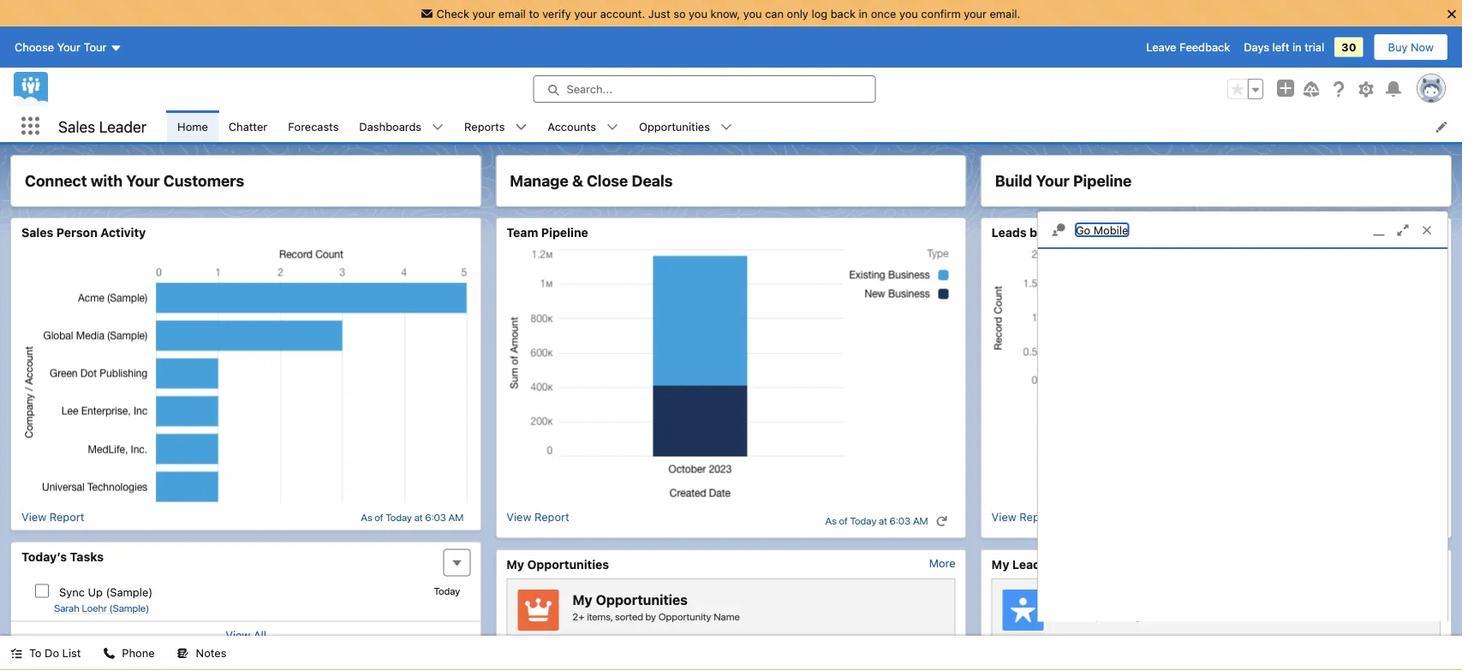 Task type: describe. For each thing, give the bounding box(es) containing it.
to
[[529, 7, 539, 20]]

chatter
[[229, 120, 267, 133]]

2+ items, sorted by name link
[[1044, 590, 1430, 625]]

once
[[871, 7, 896, 20]]

notes button
[[167, 637, 237, 671]]

view for view report link for manage & close deals
[[507, 511, 532, 524]]

1 your from the left
[[473, 7, 495, 20]]

tour
[[84, 41, 107, 54]]

log
[[812, 7, 828, 20]]

accounts link
[[538, 111, 607, 142]]

&
[[572, 172, 583, 190]]

deals
[[632, 172, 673, 190]]

more link
[[929, 557, 956, 570]]

opportunities list item
[[629, 111, 743, 142]]

by inside the my opportunities 2+ items, sorted by opportunity name
[[646, 611, 656, 623]]

check
[[437, 7, 469, 20]]

up
[[88, 586, 103, 599]]

phone button
[[93, 637, 165, 671]]

days
[[1244, 41, 1270, 54]]

my inside the my opportunities 2+ items, sorted by opportunity name
[[573, 592, 593, 608]]

to
[[29, 647, 42, 660]]

view report for manage
[[507, 511, 570, 524]]

leader
[[99, 117, 147, 136]]

account.
[[600, 7, 645, 20]]

1 vertical spatial pipeline
[[541, 226, 589, 240]]

2 horizontal spatial today
[[850, 515, 877, 527]]

text default image inside dashboards list item
[[432, 121, 444, 133]]

mobile
[[1094, 237, 1129, 250]]

reports
[[464, 120, 505, 133]]

list
[[62, 647, 81, 660]]

1 horizontal spatial today
[[434, 586, 460, 598]]

home
[[177, 120, 208, 133]]

connect with your customers
[[25, 172, 244, 190]]

sync up (sample) link
[[59, 586, 153, 599]]

sync
[[59, 586, 85, 599]]

back
[[831, 7, 856, 20]]

opportunity
[[659, 611, 712, 623]]

opportunities inside list item
[[639, 120, 710, 133]]

manage & close deals
[[510, 172, 673, 190]]

opportunities link
[[629, 111, 720, 142]]

my opportunities
[[507, 558, 609, 572]]

name inside the my opportunities 2+ items, sorted by opportunity name
[[714, 611, 740, 623]]

person
[[56, 226, 98, 240]]

my opportunities 2+ items, sorted by opportunity name
[[573, 592, 740, 623]]

0 horizontal spatial in
[[859, 7, 868, 20]]

team
[[507, 226, 538, 240]]

phone
[[122, 647, 155, 660]]

1 vertical spatial in
[[1293, 41, 1302, 54]]

0 horizontal spatial as
[[361, 511, 372, 523]]

days left in trial
[[1244, 41, 1325, 54]]

view report link for manage & close deals
[[507, 511, 570, 532]]

go mobile dialog
[[1038, 225, 1449, 637]]

text default image
[[515, 121, 527, 133]]

check your email to verify your account. just so you know, you can only log back in once you confirm your email.
[[437, 7, 1021, 20]]

dashboards list item
[[349, 111, 454, 142]]

sync up (sample) sarah loehr (sample)
[[54, 586, 153, 615]]

leave feedback link
[[1147, 41, 1231, 54]]

to do list
[[29, 647, 81, 660]]

view all link
[[226, 629, 267, 642]]

0 horizontal spatial today
[[386, 511, 412, 523]]

1 horizontal spatial of
[[839, 515, 848, 527]]

search...
[[567, 83, 613, 96]]

sales person activity
[[21, 226, 146, 240]]

0 horizontal spatial am
[[449, 511, 464, 523]]

0 horizontal spatial of
[[375, 511, 383, 523]]

sarah loehr (sample) link
[[54, 603, 149, 616]]

report for connect
[[49, 511, 84, 524]]

your for choose
[[57, 41, 81, 54]]

only
[[787, 7, 809, 20]]

0 vertical spatial pipeline
[[1073, 172, 1132, 190]]

3 view report link from the left
[[992, 511, 1055, 532]]

loehr
[[82, 603, 107, 615]]

3 your from the left
[[964, 7, 987, 20]]

just
[[648, 7, 671, 20]]

text default image inside notes button
[[177, 648, 189, 660]]

dashboards link
[[349, 111, 432, 142]]

2+ inside the my opportunities 2+ items, sorted by opportunity name
[[573, 611, 585, 623]]

can
[[765, 7, 784, 20]]

team pipeline
[[507, 226, 589, 240]]

left
[[1273, 41, 1290, 54]]

search... button
[[533, 75, 876, 103]]

leave feedback
[[1147, 41, 1231, 54]]

with
[[91, 172, 123, 190]]

0 horizontal spatial at
[[414, 511, 423, 523]]

email
[[498, 7, 526, 20]]

sales for sales person activity
[[21, 226, 53, 240]]

view all
[[226, 629, 267, 642]]

30
[[1342, 41, 1357, 54]]

choose
[[15, 41, 54, 54]]

sorted inside the my opportunities 2+ items, sorted by opportunity name
[[615, 611, 643, 623]]

sales leader
[[58, 117, 147, 136]]

trial
[[1305, 41, 1325, 54]]



Task type: locate. For each thing, give the bounding box(es) containing it.
show more my opportunities records element
[[929, 557, 956, 570]]

report
[[49, 511, 84, 524], [535, 511, 570, 524], [1020, 511, 1055, 524]]

0 vertical spatial leads
[[992, 226, 1027, 240]]

1 horizontal spatial at
[[879, 515, 888, 527]]

verify
[[542, 7, 571, 20]]

view up my opportunities at the bottom of the page
[[507, 511, 532, 524]]

2 you from the left
[[743, 7, 762, 20]]

in right back
[[859, 7, 868, 20]]

1 horizontal spatial sales
[[58, 117, 95, 136]]

your inside dropdown button
[[57, 41, 81, 54]]

my for my leads
[[992, 558, 1010, 572]]

in
[[859, 7, 868, 20], [1293, 41, 1302, 54]]

2+ items, sorted by name
[[1058, 611, 1170, 623]]

0 horizontal spatial as of today at 6:​03 am
[[361, 511, 464, 523]]

connect
[[25, 172, 87, 190]]

dashboards
[[359, 120, 422, 133]]

items,
[[587, 611, 613, 623], [1072, 611, 1098, 623]]

tasks
[[70, 550, 104, 564]]

go
[[1076, 237, 1091, 250]]

1 horizontal spatial your
[[574, 7, 597, 20]]

sales left the leader
[[58, 117, 95, 136]]

0 horizontal spatial report
[[49, 511, 84, 524]]

(sample)
[[106, 586, 153, 599], [109, 603, 149, 615]]

(sample) down sync up (sample) link
[[109, 603, 149, 615]]

by
[[1030, 226, 1044, 240], [646, 611, 656, 623], [1131, 611, 1142, 623]]

choose your tour
[[15, 41, 107, 54]]

1 horizontal spatial 6:​03
[[890, 515, 911, 527]]

leads by source
[[992, 226, 1089, 240]]

home link
[[167, 111, 218, 142]]

2 your from the left
[[574, 7, 597, 20]]

you right the so
[[689, 7, 708, 20]]

opportunities
[[639, 120, 710, 133], [527, 558, 609, 572], [596, 592, 688, 608]]

1 vertical spatial opportunities
[[527, 558, 609, 572]]

1 horizontal spatial your
[[126, 172, 160, 190]]

2 vertical spatial opportunities
[[596, 592, 688, 608]]

1 horizontal spatial view report link
[[507, 511, 570, 532]]

name
[[714, 611, 740, 623], [1144, 611, 1170, 623]]

view report link up today's
[[21, 511, 84, 524]]

1 horizontal spatial my
[[573, 592, 593, 608]]

1 horizontal spatial report
[[535, 511, 570, 524]]

by inside 2+ items, sorted by name link
[[1131, 611, 1142, 623]]

more
[[929, 557, 956, 570]]

build your pipeline
[[995, 172, 1132, 190]]

as of today at 6:​03 am
[[361, 511, 464, 523], [826, 515, 928, 527]]

0 horizontal spatial my
[[507, 558, 524, 572]]

opportunities for my opportunities 2+ items, sorted by opportunity name
[[596, 592, 688, 608]]

1 horizontal spatial you
[[743, 7, 762, 20]]

report up my leads link
[[1020, 511, 1055, 524]]

items, inside 2+ items, sorted by name link
[[1072, 611, 1098, 623]]

text default image left notes
[[177, 648, 189, 660]]

manage
[[510, 172, 569, 190]]

reports list item
[[454, 111, 538, 142]]

2 2+ from the left
[[1058, 611, 1070, 623]]

0 horizontal spatial you
[[689, 7, 708, 20]]

1 vertical spatial leads
[[1013, 558, 1048, 572]]

view up my leads link
[[992, 511, 1017, 524]]

1 horizontal spatial items,
[[1072, 611, 1098, 623]]

1 sorted from the left
[[615, 611, 643, 623]]

buy now
[[1388, 41, 1434, 54]]

your for build
[[1036, 172, 1070, 190]]

text default image right accounts
[[607, 121, 619, 133]]

view report up today's
[[21, 511, 84, 524]]

view left all
[[226, 629, 251, 642]]

group
[[1228, 79, 1264, 99]]

1 horizontal spatial in
[[1293, 41, 1302, 54]]

2 view report link from the left
[[507, 511, 570, 532]]

at
[[414, 511, 423, 523], [879, 515, 888, 527]]

list containing home
[[167, 111, 1462, 142]]

text default image inside accounts list item
[[607, 121, 619, 133]]

1 report from the left
[[49, 511, 84, 524]]

1 horizontal spatial pipeline
[[1073, 172, 1132, 190]]

your left email
[[473, 7, 495, 20]]

forecasts link
[[278, 111, 349, 142]]

confirm
[[921, 7, 961, 20]]

3 view report from the left
[[992, 511, 1055, 524]]

text default image up the more on the right of the page
[[936, 516, 948, 528]]

your left tour
[[57, 41, 81, 54]]

0 vertical spatial sales
[[58, 117, 95, 136]]

0 vertical spatial in
[[859, 7, 868, 20]]

2 horizontal spatial your
[[1036, 172, 1070, 190]]

2 items, from the left
[[1072, 611, 1098, 623]]

am
[[449, 511, 464, 523], [913, 515, 928, 527]]

items, inside the my opportunities 2+ items, sorted by opportunity name
[[587, 611, 613, 623]]

email.
[[990, 7, 1021, 20]]

1 horizontal spatial as
[[826, 515, 837, 527]]

today's
[[21, 550, 67, 564]]

buy
[[1388, 41, 1408, 54]]

now
[[1411, 41, 1434, 54]]

1 items, from the left
[[587, 611, 613, 623]]

leave
[[1147, 41, 1177, 54]]

accounts
[[548, 120, 596, 133]]

pipeline
[[1073, 172, 1132, 190], [541, 226, 589, 240]]

report up my opportunities at the bottom of the page
[[535, 511, 570, 524]]

notes
[[196, 647, 227, 660]]

1 view report from the left
[[21, 511, 84, 524]]

0 horizontal spatial 2+
[[573, 611, 585, 623]]

customers
[[163, 172, 244, 190]]

0 horizontal spatial view report link
[[21, 511, 84, 524]]

pipeline up source
[[1073, 172, 1132, 190]]

1 you from the left
[[689, 7, 708, 20]]

view up today's
[[21, 511, 46, 524]]

accounts list item
[[538, 111, 629, 142]]

in right left
[[1293, 41, 1302, 54]]

report up today's tasks
[[49, 511, 84, 524]]

1 horizontal spatial sorted
[[1100, 611, 1129, 623]]

do
[[45, 647, 59, 660]]

6:​03
[[425, 511, 446, 523], [890, 515, 911, 527]]

my leads link
[[992, 557, 1048, 572]]

1 horizontal spatial 2+
[[1058, 611, 1070, 623]]

0 horizontal spatial your
[[57, 41, 81, 54]]

view report link for connect with your customers
[[21, 511, 84, 524]]

0 horizontal spatial sales
[[21, 226, 53, 240]]

your
[[473, 7, 495, 20], [574, 7, 597, 20], [964, 7, 987, 20]]

your left email.
[[964, 7, 987, 20]]

activity
[[100, 226, 146, 240]]

1 horizontal spatial view report
[[507, 511, 570, 524]]

text default image left to
[[10, 648, 22, 660]]

close
[[587, 172, 628, 190]]

to do list button
[[0, 637, 91, 671]]

go mobile
[[1076, 237, 1129, 250]]

1 horizontal spatial name
[[1144, 611, 1170, 623]]

view report up my opportunities at the bottom of the page
[[507, 511, 570, 524]]

0 horizontal spatial view report
[[21, 511, 84, 524]]

view for view report link corresponding to connect with your customers
[[21, 511, 46, 524]]

view report for connect
[[21, 511, 84, 524]]

text default image left phone
[[103, 648, 115, 660]]

2 name from the left
[[1144, 611, 1170, 623]]

2 horizontal spatial you
[[900, 7, 918, 20]]

text default image down search... button
[[720, 121, 732, 133]]

your right 'with'
[[126, 172, 160, 190]]

sarah
[[54, 603, 80, 615]]

opportunities inside the my opportunities 2+ items, sorted by opportunity name
[[596, 592, 688, 608]]

text default image
[[432, 121, 444, 133], [607, 121, 619, 133], [720, 121, 732, 133], [936, 516, 948, 528], [10, 648, 22, 660], [103, 648, 115, 660], [177, 648, 189, 660]]

leads
[[992, 226, 1027, 240], [1013, 558, 1048, 572]]

text default image inside phone button
[[103, 648, 115, 660]]

forecasts
[[288, 120, 339, 133]]

your right the verify
[[574, 7, 597, 20]]

1 horizontal spatial as of today at 6:​03 am
[[826, 515, 928, 527]]

build
[[995, 172, 1033, 190]]

0 horizontal spatial your
[[473, 7, 495, 20]]

as
[[361, 511, 372, 523], [826, 515, 837, 527]]

text default image inside opportunities list item
[[720, 121, 732, 133]]

2 report from the left
[[535, 511, 570, 524]]

source
[[1047, 226, 1089, 240]]

all
[[254, 629, 267, 642]]

1 vertical spatial (sample)
[[109, 603, 149, 615]]

1 vertical spatial sales
[[21, 226, 53, 240]]

0 horizontal spatial 6:​03
[[425, 511, 446, 523]]

reports link
[[454, 111, 515, 142]]

0 horizontal spatial name
[[714, 611, 740, 623]]

you left can
[[743, 7, 762, 20]]

1 horizontal spatial by
[[1030, 226, 1044, 240]]

sales
[[58, 117, 95, 136], [21, 226, 53, 240]]

your right build
[[1036, 172, 1070, 190]]

your
[[57, 41, 81, 54], [126, 172, 160, 190], [1036, 172, 1070, 190]]

feedback
[[1180, 41, 1231, 54]]

pipeline right team
[[541, 226, 589, 240]]

1 horizontal spatial am
[[913, 515, 928, 527]]

view report link up my opportunities at the bottom of the page
[[507, 511, 570, 532]]

0 horizontal spatial pipeline
[[541, 226, 589, 240]]

opportunities for my opportunities
[[527, 558, 609, 572]]

3 you from the left
[[900, 7, 918, 20]]

0 vertical spatial (sample)
[[106, 586, 153, 599]]

my
[[507, 558, 524, 572], [992, 558, 1010, 572], [573, 592, 593, 608]]

2 horizontal spatial view report link
[[992, 511, 1055, 532]]

view
[[21, 511, 46, 524], [507, 511, 532, 524], [992, 511, 1017, 524], [226, 629, 251, 642]]

1 2+ from the left
[[573, 611, 585, 623]]

2 horizontal spatial your
[[964, 7, 987, 20]]

text default image inside to do list button
[[10, 648, 22, 660]]

2 horizontal spatial report
[[1020, 511, 1055, 524]]

list
[[167, 111, 1462, 142]]

1 view report link from the left
[[21, 511, 84, 524]]

3 report from the left
[[1020, 511, 1055, 524]]

report for manage
[[535, 511, 570, 524]]

2 horizontal spatial view report
[[992, 511, 1055, 524]]

(sample) up sarah loehr (sample) link
[[106, 586, 153, 599]]

view report
[[21, 511, 84, 524], [507, 511, 570, 524], [992, 511, 1055, 524]]

know,
[[711, 7, 740, 20]]

2 horizontal spatial my
[[992, 558, 1010, 572]]

my leads
[[992, 558, 1048, 572]]

view for third view report link from left
[[992, 511, 1017, 524]]

my for my opportunities
[[507, 558, 524, 572]]

0 horizontal spatial items,
[[587, 611, 613, 623]]

sales left person
[[21, 226, 53, 240]]

so
[[674, 7, 686, 20]]

buy now button
[[1374, 33, 1449, 61]]

view report up my leads link
[[992, 511, 1055, 524]]

choose your tour button
[[14, 33, 123, 61]]

sales for sales leader
[[58, 117, 95, 136]]

view report link up my leads link
[[992, 511, 1055, 532]]

0 vertical spatial opportunities
[[639, 120, 710, 133]]

0 horizontal spatial sorted
[[615, 611, 643, 623]]

2 horizontal spatial by
[[1131, 611, 1142, 623]]

you right once
[[900, 7, 918, 20]]

text default image left the reports
[[432, 121, 444, 133]]

2 view report from the left
[[507, 511, 570, 524]]

1 name from the left
[[714, 611, 740, 623]]

my opportunities link
[[507, 557, 609, 572]]

0 horizontal spatial by
[[646, 611, 656, 623]]

you
[[689, 7, 708, 20], [743, 7, 762, 20], [900, 7, 918, 20]]

2 sorted from the left
[[1100, 611, 1129, 623]]



Task type: vqa. For each thing, say whether or not it's contained in the screenshot.
email.
yes



